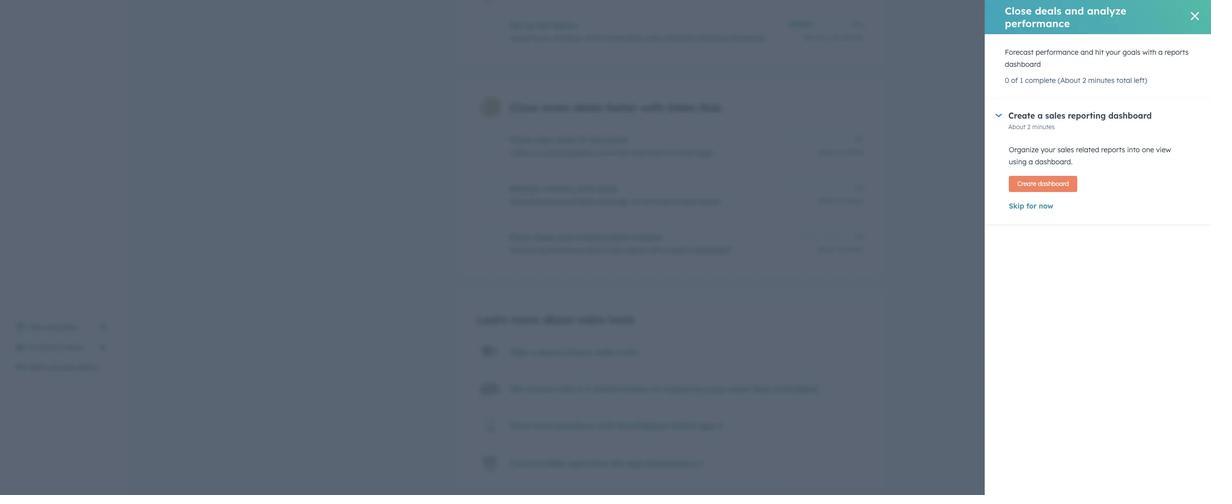 Task type: locate. For each thing, give the bounding box(es) containing it.
about
[[543, 313, 575, 327]]

deals
[[1035, 5, 1062, 17], [574, 101, 603, 115], [556, 135, 577, 145], [534, 232, 555, 243]]

your up the total
[[1106, 48, 1121, 57]]

with inside close deals and analyze performance forecast performance and hit your goals with a reports dashboard
[[647, 246, 661, 255]]

using
[[1009, 157, 1027, 167]]

organize
[[1009, 145, 1039, 154]]

analyze inside "close deals and analyze performance"
[[1088, 5, 1127, 17]]

mobile
[[670, 421, 697, 431]]

0
[[1005, 76, 1010, 85]]

of down the about
[[564, 348, 572, 358]]

1 vertical spatial analyze
[[576, 232, 607, 243]]

[object object] complete progress bar
[[788, 23, 812, 26]]

one left place at the right top of page
[[589, 135, 604, 145]]

app left marketplace
[[627, 459, 643, 469]]

0% for quickly connect with leads
[[855, 184, 864, 192]]

7
[[837, 197, 840, 205]]

more for deals
[[542, 101, 570, 115]]

from down quickly connect with leads button
[[642, 197, 657, 206]]

0 vertical spatial forecast
[[1005, 48, 1034, 57]]

analyze up forecast performance and hit your goals with a reports dashboard
[[1088, 5, 1127, 17]]

close deals and analyze performance
[[1005, 5, 1127, 30]]

0 vertical spatial in
[[579, 135, 587, 145]]

0 vertical spatial of
[[1012, 76, 1018, 85]]

pipeline,
[[567, 148, 594, 158]]

hubspot right data at the bottom of page
[[784, 384, 819, 395]]

create right 'caret' icon
[[1009, 111, 1036, 121]]

minutes for quickly connect with leads
[[841, 197, 864, 205]]

for
[[1027, 202, 1037, 211]]

2 vertical spatial 0%
[[855, 233, 864, 241]]

1 horizontal spatial in
[[774, 384, 781, 395]]

minutes inside create a sales reporting dashboard about 2 minutes
[[1033, 123, 1055, 131]]

sales left reporting
[[1046, 111, 1066, 121]]

2 right (about at right
[[1083, 76, 1087, 85]]

create inside track your deals in one place create a custom pipeline, and never lose track of a sale again
[[510, 148, 532, 158]]

set
[[510, 20, 523, 30]]

minutes right the 13 on the right
[[830, 34, 853, 41]]

1 horizontal spatial more
[[542, 101, 570, 115]]

the down work from anywhere with the hubspot mobile app link
[[611, 459, 624, 469]]

1 vertical spatial one
[[1142, 145, 1155, 154]]

0% for close deals and analyze performance
[[855, 233, 864, 241]]

with inside forecast performance and hit your goals with a reports dashboard
[[1143, 48, 1157, 57]]

0 horizontal spatial of
[[564, 348, 572, 358]]

performance inside "close deals and analyze performance"
[[1005, 17, 1070, 30]]

1 vertical spatial from
[[533, 421, 553, 431]]

one
[[589, 135, 604, 145], [1142, 145, 1155, 154]]

0 horizontal spatial one
[[589, 135, 604, 145]]

1 vertical spatial 0%
[[855, 184, 864, 192]]

0 horizontal spatial from
[[533, 421, 553, 431]]

link opens in a new window image
[[717, 422, 724, 434], [717, 424, 724, 431]]

dashboard
[[1005, 60, 1041, 69], [1109, 111, 1152, 121], [1039, 180, 1069, 188], [696, 246, 732, 255]]

a inside 'organize your sales related reports into one view using a dashboard.'
[[1029, 157, 1033, 167]]

team
[[66, 343, 84, 352]]

0 vertical spatial one
[[589, 135, 604, 145]]

complete
[[1026, 76, 1056, 85]]

create inside create a sales reporting dashboard about 2 minutes
[[1009, 111, 1036, 121]]

0 vertical spatial more
[[542, 101, 570, 115]]

forecast
[[1005, 48, 1034, 57], [510, 246, 539, 255]]

about
[[804, 34, 821, 41], [1009, 123, 1026, 131], [817, 148, 834, 156], [818, 197, 835, 205], [817, 246, 835, 254]]

more for about
[[511, 313, 539, 327]]

minutes right 4
[[841, 148, 864, 156]]

1 vertical spatial app
[[627, 459, 643, 469]]

place
[[607, 135, 629, 145]]

your down the close deals and analyze performance "button"
[[611, 246, 625, 255]]

your
[[535, 34, 550, 43], [1106, 48, 1121, 57], [535, 135, 553, 145], [1041, 145, 1056, 154], [611, 246, 625, 255], [46, 323, 61, 332], [49, 343, 64, 352], [575, 348, 593, 358], [709, 384, 727, 395]]

hubspot left properties
[[701, 34, 730, 43]]

1 horizontal spatial hubspot
[[701, 34, 730, 43]]

create down track
[[510, 148, 532, 158]]

0% up about 4 minutes
[[855, 135, 864, 143]]

lose
[[631, 148, 644, 158]]

create a sales reporting dashboard about 2 minutes
[[1009, 111, 1152, 131]]

goals up the total
[[1123, 48, 1141, 57]]

with up "left)"
[[1143, 48, 1157, 57]]

close inside "close deals and analyze performance"
[[1005, 5, 1032, 17]]

dashboard down record on the top right of the page
[[696, 246, 732, 255]]

sales up dashboard.
[[1058, 145, 1075, 154]]

your up custom
[[535, 135, 553, 145]]

organize your sales related reports into one view using a dashboard.
[[1009, 145, 1172, 167]]

in right data at the bottom of page
[[774, 384, 781, 395]]

your down the about
[[575, 348, 593, 358]]

demo for overview
[[78, 363, 97, 372]]

send
[[510, 197, 526, 206]]

minutes right 7 on the top right
[[841, 197, 864, 205]]

link opens in a new window image
[[100, 322, 107, 334], [100, 324, 107, 331], [697, 459, 704, 471], [697, 461, 704, 469]]

1 horizontal spatial reports
[[1102, 145, 1126, 154]]

1 vertical spatial more
[[511, 313, 539, 327]]

0 horizontal spatial in
[[579, 135, 587, 145]]

with up "schedule"
[[577, 184, 594, 194]]

0% up about 7 minutes at the right of page
[[855, 184, 864, 192]]

your left plan
[[46, 323, 61, 332]]

of right track
[[665, 148, 672, 158]]

0 vertical spatial analyze
[[1088, 5, 1127, 17]]

demo for a
[[539, 348, 561, 358]]

close more deals faster with sales hub
[[510, 101, 722, 115]]

1 vertical spatial forecast
[[510, 246, 539, 255]]

view your plan link
[[10, 317, 113, 338]]

1 vertical spatial close
[[510, 101, 539, 115]]

0 horizontal spatial app
[[627, 459, 643, 469]]

invite your team button
[[10, 338, 113, 358]]

close deals and analyze performance button
[[510, 232, 782, 243]]

close deals and analyze performance forecast performance and hit your goals with a reports dashboard
[[510, 232, 732, 255]]

2 0% from the top
[[855, 184, 864, 192]]

demo right 'take' on the bottom left
[[539, 348, 561, 358]]

and inside "close deals and analyze performance"
[[1065, 5, 1085, 17]]

demo down team
[[78, 363, 97, 372]]

close
[[1005, 5, 1032, 17], [510, 101, 539, 115], [510, 232, 531, 243]]

view your plan
[[28, 323, 77, 332]]

2 vertical spatial create
[[1018, 180, 1037, 188]]

your up dashboard.
[[1041, 145, 1056, 154]]

hit down the close deals and analyze performance "button"
[[600, 246, 609, 255]]

1 horizontal spatial analyze
[[1088, 5, 1127, 17]]

close inside close deals and analyze performance forecast performance and hit your goals with a reports dashboard
[[510, 232, 531, 243]]

from right apps
[[590, 459, 609, 469]]

2 horizontal spatial reports
[[1165, 48, 1189, 57]]

sales inside create a sales reporting dashboard about 2 minutes
[[1046, 111, 1066, 121]]

2 up organize
[[1028, 123, 1031, 131]]

1 0% from the top
[[855, 135, 864, 143]]

sales left apps
[[545, 459, 565, 469]]

1 horizontal spatial demo
[[539, 348, 561, 358]]

1 vertical spatial create
[[510, 148, 532, 158]]

create for dashboard
[[1018, 180, 1037, 188]]

create dashboard
[[1018, 180, 1069, 188]]

hub
[[700, 101, 722, 115]]

caret image
[[996, 114, 1002, 117]]

goals
[[1123, 48, 1141, 57], [627, 246, 645, 255]]

2 horizontal spatial of
[[1012, 76, 1018, 85]]

from
[[642, 197, 657, 206], [533, 421, 553, 431], [590, 459, 609, 469]]

1 vertical spatial reports
[[1102, 145, 1126, 154]]

hubspot
[[701, 34, 730, 43], [784, 384, 819, 395], [632, 421, 667, 431]]

of
[[1012, 76, 1018, 85], [665, 148, 672, 158], [564, 348, 572, 358]]

hit up '0 of 1 complete (about 2 minutes total left)'
[[1096, 48, 1104, 57]]

forecast up 1
[[1005, 48, 1034, 57]]

2 down 7 on the top right
[[836, 246, 840, 254]]

0 vertical spatial 0%
[[855, 135, 864, 143]]

0 horizontal spatial demo
[[78, 363, 97, 372]]

one right into
[[1142, 145, 1155, 154]]

about 4 minutes
[[817, 148, 864, 156]]

invite
[[28, 343, 48, 352]]

1 vertical spatial of
[[665, 148, 672, 158]]

0 vertical spatial create
[[1009, 111, 1036, 121]]

sales inside 'organize your sales related reports into one view using a dashboard.'
[[1058, 145, 1075, 154]]

2 horizontal spatial hubspot
[[784, 384, 819, 395]]

0 horizontal spatial hit
[[600, 246, 609, 255]]

2 vertical spatial from
[[590, 459, 609, 469]]

performance
[[1005, 17, 1070, 30], [1036, 48, 1079, 57], [609, 232, 662, 243], [541, 246, 583, 255]]

again
[[696, 148, 715, 158]]

close for close more deals faster with sales hub
[[510, 101, 539, 115]]

of left 1
[[1012, 76, 1018, 85]]

your down up
[[535, 34, 550, 43]]

3 0% from the top
[[855, 233, 864, 241]]

0 vertical spatial hit
[[1096, 48, 1104, 57]]

never
[[611, 148, 629, 158]]

2 vertical spatial of
[[564, 348, 572, 358]]

minutes down forecast performance and hit your goals with a reports dashboard
[[1089, 76, 1115, 85]]

0 horizontal spatial more
[[511, 313, 539, 327]]

1 horizontal spatial goals
[[1123, 48, 1141, 57]]

and inside set up the basics import your contacts, invite teammates, and understand hubspot properties
[[646, 34, 659, 43]]

2 vertical spatial reports
[[670, 246, 694, 255]]

app
[[699, 421, 715, 431], [627, 459, 643, 469]]

1 horizontal spatial forecast
[[1005, 48, 1034, 57]]

on
[[650, 384, 660, 395]]

reports inside forecast performance and hit your goals with a reports dashboard
[[1165, 48, 1189, 57]]

sales
[[1046, 111, 1066, 121], [1058, 145, 1075, 154], [578, 313, 605, 327], [595, 348, 616, 358], [730, 384, 750, 395], [545, 459, 565, 469]]

take a demo of your sales tools
[[510, 348, 638, 358]]

properties
[[732, 34, 766, 43]]

0 vertical spatial reports
[[1165, 48, 1189, 57]]

forecast down send
[[510, 246, 539, 255]]

into
[[1128, 145, 1140, 154]]

the right up
[[538, 20, 551, 30]]

0 of 1 complete (about 2 minutes total left)
[[1005, 76, 1148, 85]]

0 vertical spatial hubspot
[[701, 34, 730, 43]]

0 horizontal spatial reports
[[670, 246, 694, 255]]

minutes
[[830, 34, 853, 41], [1089, 76, 1115, 85], [1033, 123, 1055, 131], [841, 148, 864, 156], [841, 197, 864, 205], [841, 246, 864, 254]]

minutes up organize
[[1033, 123, 1055, 131]]

contacts,
[[552, 34, 583, 43]]

1 horizontal spatial of
[[665, 148, 672, 158]]

meetings,
[[598, 197, 630, 206]]

0 vertical spatial demo
[[539, 348, 561, 358]]

minutes down about 7 minutes at the right of page
[[841, 246, 864, 254]]

1 link opens in a new window image from the top
[[717, 422, 724, 434]]

dashboard up into
[[1109, 111, 1152, 121]]

2 horizontal spatial from
[[642, 197, 657, 206]]

0 horizontal spatial hubspot
[[632, 421, 667, 431]]

more right learn
[[511, 313, 539, 327]]

analyze inside close deals and analyze performance forecast performance and hit your goals with a reports dashboard
[[576, 232, 607, 243]]

create for a
[[1009, 111, 1036, 121]]

1 vertical spatial hit
[[600, 246, 609, 255]]

0 horizontal spatial forecast
[[510, 246, 539, 255]]

the left contact
[[659, 197, 670, 206]]

in up pipeline,
[[579, 135, 587, 145]]

deals inside close deals and analyze performance forecast performance and hit your goals with a reports dashboard
[[534, 232, 555, 243]]

in
[[579, 135, 587, 145], [774, 384, 781, 395]]

0 horizontal spatial analyze
[[576, 232, 607, 243]]

0 vertical spatial close
[[1005, 5, 1032, 17]]

1 vertical spatial demo
[[78, 363, 97, 372]]

a inside close deals and analyze performance forecast performance and hit your goals with a reports dashboard
[[663, 246, 668, 255]]

0 vertical spatial app
[[699, 421, 715, 431]]

1 vertical spatial goals
[[627, 246, 645, 255]]

2 left minute
[[585, 384, 590, 395]]

2
[[1083, 76, 1087, 85], [1028, 123, 1031, 131], [836, 246, 840, 254], [585, 384, 590, 395]]

analyze down "schedule"
[[576, 232, 607, 243]]

hubspot left mobile
[[632, 421, 667, 431]]

hubspot inside set up the basics import your contacts, invite teammates, and understand hubspot properties
[[701, 34, 730, 43]]

take a demo of your sales tools link
[[510, 348, 638, 358]]

1 horizontal spatial hit
[[1096, 48, 1104, 57]]

goals down the close deals and analyze performance "button"
[[627, 246, 645, 255]]

work from anywhere with the hubspot mobile app link
[[510, 421, 726, 434]]

1 horizontal spatial one
[[1142, 145, 1155, 154]]

with down the close deals and analyze performance "button"
[[647, 246, 661, 255]]

left)
[[1134, 76, 1148, 85]]

forecast performance and hit your goals with a reports dashboard
[[1005, 48, 1189, 69]]

create up skip for now
[[1018, 180, 1037, 188]]

sale
[[680, 148, 694, 158]]

deals inside "close deals and analyze performance"
[[1035, 5, 1062, 17]]

your inside forecast performance and hit your goals with a reports dashboard
[[1106, 48, 1121, 57]]

2 vertical spatial close
[[510, 232, 531, 243]]

sales right the about
[[578, 313, 605, 327]]

your left team
[[49, 343, 64, 352]]

dashboard up 1
[[1005, 60, 1041, 69]]

from right work
[[533, 421, 553, 431]]

13
[[823, 34, 829, 41]]

0% up about 2 minutes
[[855, 233, 864, 241]]

understand
[[661, 34, 699, 43]]

start overview demo link
[[10, 358, 113, 378]]

your right organizing
[[709, 384, 727, 395]]

0 vertical spatial goals
[[1123, 48, 1141, 57]]

more up custom
[[542, 101, 570, 115]]

0 vertical spatial from
[[642, 197, 657, 206]]

(about
[[1058, 76, 1081, 85]]

the inside set up the basics import your contacts, invite teammates, and understand hubspot properties
[[538, 20, 551, 30]]

goals inside close deals and analyze performance forecast performance and hit your goals with a reports dashboard
[[627, 246, 645, 255]]

reports
[[1165, 48, 1189, 57], [1102, 145, 1126, 154], [670, 246, 694, 255]]

app right mobile
[[699, 421, 715, 431]]

about for close deals and analyze performance
[[817, 246, 835, 254]]

0 horizontal spatial goals
[[627, 246, 645, 255]]

and inside quickly connect with leads send emails and schedule meetings, all from the contact record
[[552, 197, 565, 206]]

hit
[[1096, 48, 1104, 57], [600, 246, 609, 255]]

leads
[[596, 184, 618, 194]]



Task type: vqa. For each thing, say whether or not it's contained in the screenshot.
Work From Anywhere With The Hubspot Mobile App link
yes



Task type: describe. For each thing, give the bounding box(es) containing it.
1 vertical spatial hubspot
[[784, 384, 819, 395]]

reporting
[[1068, 111, 1106, 121]]

hit inside close deals and analyze performance forecast performance and hit your goals with a reports dashboard
[[600, 246, 609, 255]]

take
[[510, 348, 529, 358]]

track
[[510, 135, 532, 145]]

close image
[[1191, 12, 1200, 20]]

related
[[1077, 145, 1100, 154]]

schedule
[[567, 197, 596, 206]]

of inside close deals and analyze performance dialog
[[1012, 76, 1018, 85]]

with right anywhere
[[597, 421, 614, 431]]

work from anywhere with the hubspot mobile app
[[510, 421, 715, 431]]

2 vertical spatial hubspot
[[632, 421, 667, 431]]

work
[[510, 421, 531, 431]]

organizing
[[663, 384, 706, 395]]

close deals and analyze performance dialog
[[985, 0, 1212, 496]]

connect
[[542, 184, 574, 194]]

dashboard down dashboard.
[[1039, 180, 1069, 188]]

1 vertical spatial tools
[[618, 348, 638, 358]]

dashboard inside close deals and analyze performance forecast performance and hit your goals with a reports dashboard
[[696, 246, 732, 255]]

invite your team
[[28, 343, 84, 352]]

of inside track your deals in one place create a custom pipeline, and never lose track of a sale again
[[665, 148, 672, 158]]

view
[[28, 323, 44, 332]]

and inside track your deals in one place create a custom pipeline, and never lose track of a sale again
[[596, 148, 609, 158]]

sales
[[668, 101, 696, 115]]

reports inside close deals and analyze performance forecast performance and hit your goals with a reports dashboard
[[670, 246, 694, 255]]

plan
[[63, 323, 77, 332]]

reports inside 'organize your sales related reports into one view using a dashboard.'
[[1102, 145, 1126, 154]]

connect sales apps from the app marketplace link
[[510, 459, 706, 471]]

track
[[646, 148, 663, 158]]

1 horizontal spatial app
[[699, 421, 715, 431]]

teammates,
[[605, 34, 644, 43]]

now
[[1039, 202, 1054, 211]]

about for quickly connect with leads
[[818, 197, 835, 205]]

your inside set up the basics import your contacts, invite teammates, and understand hubspot properties
[[535, 34, 550, 43]]

started
[[526, 384, 555, 395]]

0 vertical spatial tools
[[609, 313, 635, 327]]

about 13 minutes left
[[804, 34, 864, 41]]

dashboard.
[[1035, 157, 1073, 167]]

1 horizontal spatial from
[[590, 459, 609, 469]]

1 vertical spatial in
[[774, 384, 781, 395]]

with inside quickly connect with leads send emails and schedule meetings, all from the contact record
[[577, 184, 594, 194]]

basics
[[553, 20, 578, 30]]

about for track your deals in one place
[[817, 148, 834, 156]]

view
[[1157, 145, 1172, 154]]

1
[[1020, 76, 1024, 85]]

the down lesson
[[617, 421, 630, 431]]

dashboard inside forecast performance and hit your goals with a reports dashboard
[[1005, 60, 1041, 69]]

your inside 'organize your sales related reports into one view using a dashboard.'
[[1041, 145, 1056, 154]]

all
[[632, 197, 640, 206]]

about 7 minutes
[[818, 197, 864, 205]]

2 inside create a sales reporting dashboard about 2 minutes
[[1028, 123, 1031, 131]]

about 2 minutes
[[817, 246, 864, 254]]

your inside close deals and analyze performance forecast performance and hit your goals with a reports dashboard
[[611, 246, 625, 255]]

left
[[855, 34, 864, 41]]

deals inside track your deals in one place create a custom pipeline, and never lose track of a sale again
[[556, 135, 577, 145]]

overview
[[47, 363, 76, 372]]

and inside forecast performance and hit your goals with a reports dashboard
[[1081, 48, 1094, 57]]

get started with a 2 minute lesson on organizing your sales data in hubspot link
[[510, 384, 819, 395]]

faster
[[606, 101, 638, 115]]

start
[[28, 363, 45, 372]]

sales left data at the bottom of page
[[730, 384, 750, 395]]

record
[[699, 197, 720, 206]]

marketplace
[[645, 459, 696, 469]]

track your deals in one place button
[[510, 135, 782, 145]]

learn more about sales tools
[[476, 313, 635, 327]]

lesson
[[623, 384, 648, 395]]

invite
[[585, 34, 603, 43]]

emails
[[528, 197, 550, 206]]

performance inside forecast performance and hit your goals with a reports dashboard
[[1036, 48, 1079, 57]]

minutes for close deals and analyze performance
[[841, 246, 864, 254]]

from inside quickly connect with leads send emails and schedule meetings, all from the contact record
[[642, 197, 657, 206]]

apps
[[568, 459, 587, 469]]

quickly connect with leads send emails and schedule meetings, all from the contact record
[[510, 184, 720, 206]]

minute
[[592, 384, 620, 395]]

data
[[752, 384, 771, 395]]

4
[[836, 148, 840, 156]]

get started with a 2 minute lesson on organizing your sales data in hubspot
[[510, 384, 819, 395]]

0% for track your deals in one place
[[855, 135, 864, 143]]

start overview demo
[[28, 363, 97, 372]]

analyze for close deals and analyze performance
[[1088, 5, 1127, 17]]

import
[[510, 34, 533, 43]]

connect sales apps from the app marketplace
[[510, 459, 696, 469]]

up
[[525, 20, 535, 30]]

about inside create a sales reporting dashboard about 2 minutes
[[1009, 123, 1026, 131]]

40%
[[851, 21, 864, 28]]

close for close deals and analyze performance
[[1005, 5, 1032, 17]]

custom
[[540, 148, 565, 158]]

one inside track your deals in one place create a custom pipeline, and never lose track of a sale again
[[589, 135, 604, 145]]

hit inside forecast performance and hit your goals with a reports dashboard
[[1096, 48, 1104, 57]]

anywhere
[[555, 421, 595, 431]]

skip for now
[[1009, 202, 1054, 211]]

skip for now button
[[1009, 200, 1187, 212]]

a inside forecast performance and hit your goals with a reports dashboard
[[1159, 48, 1163, 57]]

about for set up the basics
[[804, 34, 821, 41]]

quickly
[[510, 184, 540, 194]]

a inside create a sales reporting dashboard about 2 minutes
[[1038, 111, 1043, 121]]

your inside track your deals in one place create a custom pipeline, and never lose track of a sale again
[[535, 135, 553, 145]]

with right started
[[558, 384, 575, 395]]

dashboard inside create a sales reporting dashboard about 2 minutes
[[1109, 111, 1152, 121]]

minutes for set up the basics
[[830, 34, 853, 41]]

create dashboard link
[[1009, 176, 1078, 192]]

total
[[1117, 76, 1132, 85]]

set up the basics import your contacts, invite teammates, and understand hubspot properties
[[510, 20, 766, 43]]

connect
[[510, 459, 543, 469]]

set up the basics button
[[510, 20, 782, 30]]

2 link opens in a new window image from the top
[[717, 424, 724, 431]]

the inside quickly connect with leads send emails and schedule meetings, all from the contact record
[[659, 197, 670, 206]]

forecast inside close deals and analyze performance forecast performance and hit your goals with a reports dashboard
[[510, 246, 539, 255]]

forecast inside forecast performance and hit your goals with a reports dashboard
[[1005, 48, 1034, 57]]

one inside 'organize your sales related reports into one view using a dashboard.'
[[1142, 145, 1155, 154]]

in inside track your deals in one place create a custom pipeline, and never lose track of a sale again
[[579, 135, 587, 145]]

goals inside forecast performance and hit your goals with a reports dashboard
[[1123, 48, 1141, 57]]

learn
[[476, 313, 508, 327]]

with left sales
[[641, 101, 664, 115]]

sales up minute
[[595, 348, 616, 358]]

analyze for close deals and analyze performance forecast performance and hit your goals with a reports dashboard
[[576, 232, 607, 243]]

get
[[510, 384, 524, 395]]

skip
[[1009, 202, 1025, 211]]

minutes for track your deals in one place
[[841, 148, 864, 156]]

your inside 'button'
[[49, 343, 64, 352]]

track your deals in one place create a custom pipeline, and never lose track of a sale again
[[510, 135, 715, 158]]

quickly connect with leads button
[[510, 184, 782, 194]]



